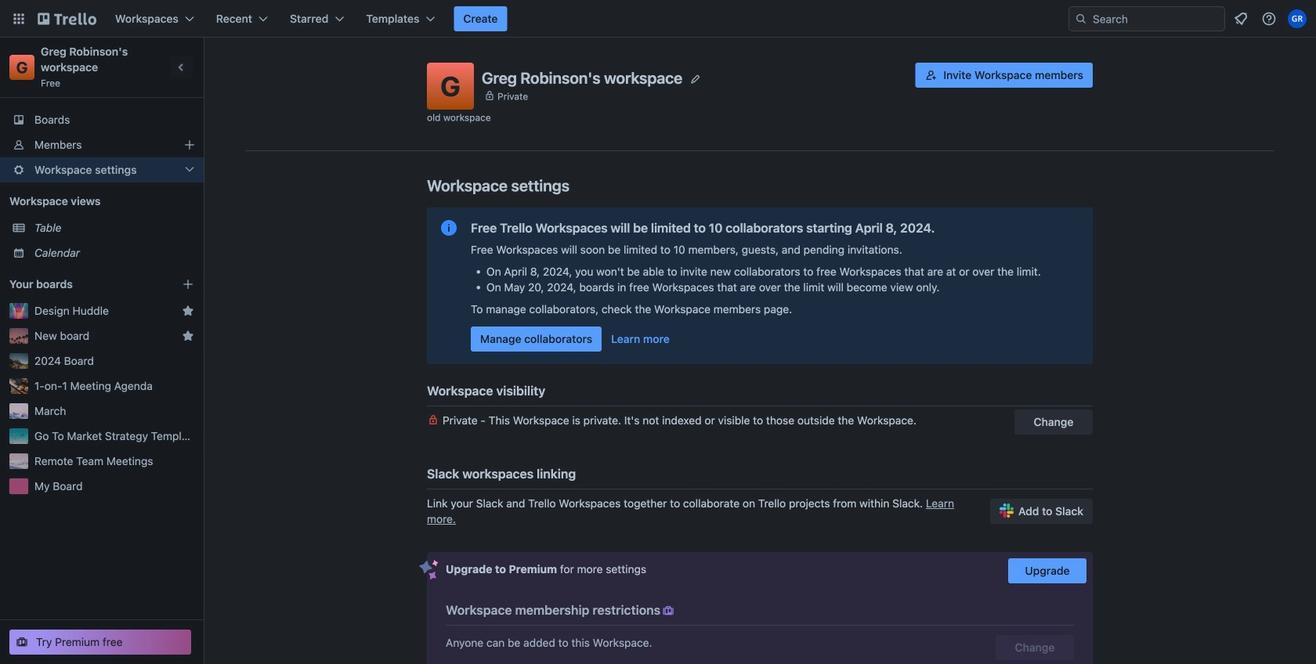 Task type: vqa. For each thing, say whether or not it's contained in the screenshot.
the top Create
no



Task type: describe. For each thing, give the bounding box(es) containing it.
0 notifications image
[[1232, 9, 1251, 28]]

sm image
[[661, 604, 677, 619]]

greg robinson (gregrobinson96) image
[[1289, 9, 1307, 28]]

sparkle image
[[419, 560, 439, 581]]

back to home image
[[38, 6, 96, 31]]

primary element
[[0, 0, 1317, 38]]

Search field
[[1088, 8, 1225, 30]]



Task type: locate. For each thing, give the bounding box(es) containing it.
add board image
[[182, 278, 194, 291]]

0 vertical spatial starred icon image
[[182, 305, 194, 317]]

1 vertical spatial starred icon image
[[182, 330, 194, 343]]

2 starred icon image from the top
[[182, 330, 194, 343]]

1 starred icon image from the top
[[182, 305, 194, 317]]

search image
[[1075, 13, 1088, 25]]

starred icon image
[[182, 305, 194, 317], [182, 330, 194, 343]]

workspace navigation collapse icon image
[[171, 56, 193, 78]]

your boards with 8 items element
[[9, 275, 158, 294]]

open information menu image
[[1262, 11, 1278, 27]]



